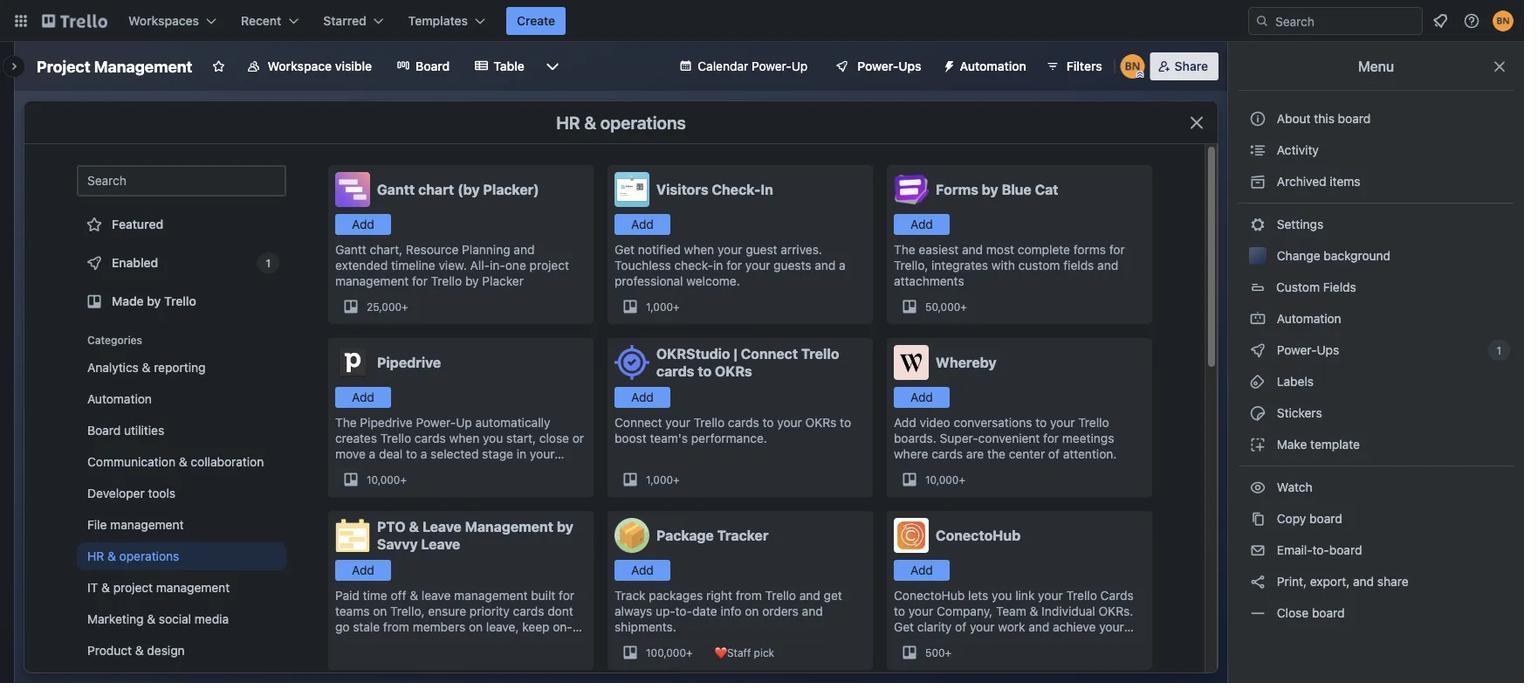 Task type: vqa. For each thing, say whether or not it's contained in the screenshot.
the rightmost Call
no



Task type: locate. For each thing, give the bounding box(es) containing it.
cards up performance.
[[728, 415, 760, 430]]

cards down the okrstudio
[[657, 363, 695, 380]]

of right "center"
[[1049, 447, 1060, 461]]

deal
[[379, 447, 403, 461]]

your left guest
[[718, 242, 743, 257]]

0 vertical spatial get
[[615, 242, 635, 257]]

from inside paid time off & leave management built for teams on trello, ensure priority cards dont go stale from members on leave, keep on- top of lists
[[383, 620, 410, 634]]

10,000 down where
[[926, 473, 959, 486]]

ben nelson (bennelson96) image
[[1121, 54, 1146, 79]]

management up priority
[[454, 588, 528, 603]]

utilities
[[124, 423, 164, 438]]

for inside the easiest and most complete forms for trello, integrates with custom fields and attachments
[[1110, 242, 1126, 257]]

1 horizontal spatial in
[[714, 258, 724, 273]]

0 vertical spatial 1,000
[[646, 300, 673, 313]]

when up check- at the left
[[684, 242, 715, 257]]

your down close
[[530, 447, 555, 461]]

search image
[[1256, 14, 1270, 28]]

1 vertical spatial the
[[335, 415, 357, 430]]

2 horizontal spatial a
[[839, 258, 846, 273]]

add button up the notified
[[615, 214, 671, 235]]

achieve
[[1053, 620, 1097, 634]]

1 vertical spatial when
[[449, 431, 480, 445]]

and down arrives.
[[815, 258, 836, 273]]

you inside conectohub lets you link your trello cards to your company, team & individual okrs. get clarity of your work and achieve your goals
[[992, 588, 1013, 603]]

visitors check-in
[[657, 181, 774, 198]]

notified
[[638, 242, 681, 257]]

for down timeline
[[412, 274, 428, 288]]

sm image left make
[[1250, 436, 1267, 453]]

1 horizontal spatial get
[[894, 620, 915, 634]]

1 vertical spatial get
[[894, 620, 915, 634]]

5 sm image from the top
[[1250, 510, 1267, 528]]

for inside get notified when your guest arrives. touchless check-in for your guests and a professional welcome.
[[727, 258, 743, 273]]

stale
[[353, 620, 380, 634]]

trello, down off
[[391, 604, 425, 618]]

sm image for print, export, and share
[[1250, 573, 1267, 590]]

gantt
[[377, 181, 415, 198], [335, 242, 367, 257]]

& inside conectohub lets you link your trello cards to your company, team & individual okrs. get clarity of your work and achieve your goals
[[1030, 604, 1039, 618]]

add button up clarity
[[894, 560, 950, 581]]

add up the notified
[[632, 217, 654, 231]]

& inside pto & leave management by savvy leave
[[409, 518, 419, 535]]

of down the 'stale'
[[357, 635, 369, 650]]

sm image inside print, export, and share link
[[1250, 573, 1267, 590]]

management down hr & operations link
[[156, 580, 230, 595]]

gantt inside 'gantt chart, resource planning and extended timeline view. all-in-one project management for trello by placker'
[[335, 242, 367, 257]]

to- down "packages" on the left of the page
[[676, 604, 693, 618]]

management inside paid time off & leave management built for teams on trello, ensure priority cards dont go stale from members on leave, keep on- top of lists
[[454, 588, 528, 603]]

paid
[[335, 588, 360, 603]]

0 vertical spatial okrs
[[715, 363, 753, 380]]

0 horizontal spatial in
[[517, 447, 527, 461]]

1 1,000 from the top
[[646, 300, 673, 313]]

okrs inside connect your trello cards to your okrs to boost team's performance.
[[806, 415, 837, 430]]

sm image for archived items
[[1250, 173, 1267, 190]]

from up lists
[[383, 620, 410, 634]]

tools
[[148, 486, 176, 500]]

add up boost
[[632, 390, 654, 404]]

templates
[[408, 14, 468, 28]]

10,000 + down where
[[926, 473, 966, 486]]

cards inside connect your trello cards to your okrs to boost team's performance.
[[728, 415, 760, 430]]

1 vertical spatial automation link
[[77, 385, 286, 413]]

pipeline.
[[368, 462, 415, 477]]

enabled
[[112, 255, 158, 270]]

0 vertical spatial in
[[714, 258, 724, 273]]

sm image for close board
[[1250, 604, 1267, 622]]

1 horizontal spatial okrs
[[806, 415, 837, 430]]

1 vertical spatial leave
[[421, 536, 461, 552]]

add button for visitors check-in
[[615, 214, 671, 235]]

add up boards.
[[894, 415, 917, 430]]

1 vertical spatial from
[[383, 620, 410, 634]]

1 vertical spatial connect
[[615, 415, 663, 430]]

2 sm image from the top
[[1250, 173, 1267, 190]]

+ for visitors check-in
[[673, 300, 680, 313]]

2 vertical spatial of
[[357, 635, 369, 650]]

link
[[1016, 588, 1035, 603]]

sm image for make template
[[1250, 436, 1267, 453]]

trello up individual on the bottom right of the page
[[1067, 588, 1098, 603]]

automation link down custom fields button
[[1239, 305, 1515, 333]]

file management
[[87, 518, 184, 532]]

automation inside automation button
[[960, 59, 1027, 73]]

sm image inside 'close board' "link"
[[1250, 604, 1267, 622]]

conectohub up the lets
[[936, 527, 1021, 544]]

add button for pipedrive
[[335, 387, 391, 408]]

communication & collaboration
[[87, 455, 264, 469]]

management down 'extended'
[[335, 274, 409, 288]]

hr & operations
[[556, 112, 686, 132], [87, 549, 179, 563]]

file management link
[[77, 511, 286, 539]]

2 horizontal spatial on
[[745, 604, 759, 618]]

sm image left activity
[[1250, 141, 1267, 159]]

gantt up 'extended'
[[335, 242, 367, 257]]

power-ups
[[858, 59, 922, 73], [1274, 343, 1343, 357]]

1 horizontal spatial 10,000
[[926, 473, 959, 486]]

management
[[94, 57, 193, 76], [465, 518, 554, 535]]

professional
[[615, 274, 684, 288]]

shipments.
[[615, 620, 677, 634]]

goals
[[894, 635, 925, 650]]

for right the 'forms' at right top
[[1110, 242, 1126, 257]]

by down all-
[[465, 274, 479, 288]]

1 horizontal spatial project
[[530, 258, 569, 273]]

add for visitors check-in
[[632, 217, 654, 231]]

1 for power-ups
[[1497, 344, 1502, 356]]

check-
[[675, 258, 714, 273]]

1 vertical spatial you
[[992, 588, 1013, 603]]

when
[[684, 242, 715, 257], [449, 431, 480, 445]]

sm image left email-
[[1250, 542, 1267, 559]]

1 vertical spatial 1
[[1497, 344, 1502, 356]]

team's
[[650, 431, 688, 445]]

gantt for gantt chart (by placker)
[[377, 181, 415, 198]]

0 horizontal spatial operations
[[119, 549, 179, 563]]

for up welcome.
[[727, 258, 743, 273]]

trello, up "attachments"
[[894, 258, 929, 273]]

trello inside 'gantt chart, resource planning and extended timeline view. all-in-one project management for trello by placker'
[[431, 274, 462, 288]]

add button up track
[[615, 560, 671, 581]]

back to home image
[[42, 7, 107, 35]]

sm image inside settings link
[[1250, 216, 1267, 233]]

0 horizontal spatial 10,000 +
[[367, 473, 407, 486]]

+ down professional
[[673, 300, 680, 313]]

& inside marketing & social media link
[[147, 612, 156, 626]]

primary element
[[0, 0, 1525, 42]]

lists
[[372, 635, 395, 650]]

sm image inside labels link
[[1250, 373, 1267, 390]]

and inside 'gantt chart, resource planning and extended timeline view. all-in-one project management for trello by placker'
[[514, 242, 535, 257]]

0 vertical spatial connect
[[741, 345, 798, 362]]

1 vertical spatial ups
[[1318, 343, 1340, 357]]

1 horizontal spatial gantt
[[377, 181, 415, 198]]

2 horizontal spatial automation
[[1274, 311, 1342, 326]]

when up "selected"
[[449, 431, 480, 445]]

0 vertical spatial 1
[[266, 257, 271, 269]]

1 vertical spatial trello,
[[391, 604, 425, 618]]

add up the time
[[352, 563, 375, 577]]

1 horizontal spatial when
[[684, 242, 715, 257]]

for up "center"
[[1044, 431, 1060, 445]]

management down "workspaces"
[[94, 57, 193, 76]]

0 vertical spatial operations
[[601, 112, 686, 132]]

1 horizontal spatial from
[[736, 588, 762, 603]]

filters button
[[1041, 52, 1108, 80]]

trello up deal
[[381, 431, 412, 445]]

trello up meetings
[[1079, 415, 1110, 430]]

to- up export,
[[1313, 543, 1330, 557]]

the inside the easiest and most complete forms for trello, integrates with custom fields and attachments
[[894, 242, 916, 257]]

board left utilities
[[87, 423, 121, 438]]

background
[[1324, 248, 1391, 263]]

0 vertical spatial 1,000 +
[[646, 300, 680, 313]]

0 vertical spatial management
[[94, 57, 193, 76]]

sm image inside copy board "link"
[[1250, 510, 1267, 528]]

trello right |
[[802, 345, 840, 362]]

reporting
[[154, 360, 206, 375]]

1 horizontal spatial board
[[416, 59, 450, 73]]

project management
[[37, 57, 193, 76]]

it
[[87, 580, 98, 595]]

your down the okrstudio | connect trello cards to okrs
[[778, 415, 803, 430]]

6 sm image from the top
[[1250, 542, 1267, 559]]

workspace visible
[[268, 59, 372, 73]]

50,000
[[926, 300, 961, 313]]

0 vertical spatial gantt
[[377, 181, 415, 198]]

board up print, export, and share
[[1330, 543, 1363, 557]]

automation up "board utilities"
[[87, 392, 152, 406]]

1 vertical spatial management
[[465, 518, 554, 535]]

+ for conectohub
[[946, 646, 952, 659]]

1 horizontal spatial of
[[956, 620, 967, 634]]

0 vertical spatial hr
[[556, 112, 581, 132]]

sm image inside archived items link
[[1250, 173, 1267, 190]]

sm image
[[1250, 141, 1267, 159], [1250, 173, 1267, 190], [1250, 216, 1267, 233], [1250, 436, 1267, 453], [1250, 510, 1267, 528], [1250, 542, 1267, 559]]

board inside about this board button
[[1339, 111, 1371, 126]]

0 vertical spatial trello,
[[894, 258, 929, 273]]

and left get
[[800, 588, 821, 603]]

project inside 'gantt chart, resource planning and extended timeline view. all-in-one project management for trello by placker'
[[530, 258, 569, 273]]

+ left the ❤️
[[686, 646, 693, 659]]

where
[[894, 447, 929, 461]]

workspaces button
[[118, 7, 227, 35]]

sm image inside make template link
[[1250, 436, 1267, 453]]

trello inside conectohub lets you link your trello cards to your company, team & individual okrs. get clarity of your work and achieve your goals
[[1067, 588, 1098, 603]]

board inside 'close board' "link"
[[1313, 606, 1346, 620]]

share
[[1175, 59, 1209, 73]]

trello down view.
[[431, 274, 462, 288]]

guest
[[746, 242, 778, 257]]

2 horizontal spatial of
[[1049, 447, 1060, 461]]

management inside pto & leave management by savvy leave
[[465, 518, 554, 535]]

add for pto & leave management by savvy leave
[[352, 563, 375, 577]]

and right orders
[[802, 604, 823, 618]]

connect up boost
[[615, 415, 663, 430]]

change background link
[[1239, 242, 1515, 270]]

go
[[335, 620, 350, 634]]

automation link
[[1239, 305, 1515, 333], [77, 385, 286, 413]]

0 horizontal spatial hr
[[87, 549, 104, 563]]

0 vertical spatial of
[[1049, 447, 1060, 461]]

trello right made
[[164, 294, 196, 308]]

0 vertical spatial hr & operations
[[556, 112, 686, 132]]

for inside paid time off & leave management built for teams on trello, ensure priority cards dont go stale from members on leave, keep on- top of lists
[[559, 588, 575, 603]]

on down the time
[[373, 604, 387, 618]]

social
[[159, 612, 191, 626]]

1 vertical spatial in
[[517, 447, 527, 461]]

0 horizontal spatial to-
[[676, 604, 693, 618]]

trello up orders
[[766, 588, 797, 603]]

sm image inside activity link
[[1250, 141, 1267, 159]]

board right 'this'
[[1339, 111, 1371, 126]]

add button up chart, at the top left
[[335, 214, 391, 235]]

add for gantt chart (by placker)
[[352, 217, 375, 231]]

to inside add video conversations to your trello boards. super-convenient for meetings where cards are the center of attention.
[[1036, 415, 1047, 430]]

of inside add video conversations to your trello boards. super-convenient for meetings where cards are the center of attention.
[[1049, 447, 1060, 461]]

1 horizontal spatial connect
[[741, 345, 798, 362]]

pipedrive
[[377, 354, 441, 371], [360, 415, 413, 430]]

and up one
[[514, 242, 535, 257]]

0 horizontal spatial you
[[483, 431, 503, 445]]

copy board
[[1274, 511, 1343, 526]]

0 horizontal spatial management
[[94, 57, 193, 76]]

a left deal
[[369, 447, 376, 461]]

sm image for automation
[[1250, 310, 1267, 328]]

from inside the track packages right from trello and get always up-to-date info on orders and shipments.
[[736, 588, 762, 603]]

+ down deal
[[400, 473, 407, 486]]

table link
[[464, 52, 535, 80]]

forms
[[1074, 242, 1107, 257]]

1,000
[[646, 300, 673, 313], [646, 473, 673, 486]]

0 vertical spatial ups
[[899, 59, 922, 73]]

make template link
[[1239, 431, 1515, 459]]

0 vertical spatial the
[[894, 242, 916, 257]]

1,000 down team's
[[646, 473, 673, 486]]

individual
[[1042, 604, 1096, 618]]

on right 'info'
[[745, 604, 759, 618]]

project inside the it & project management link
[[113, 580, 153, 595]]

archived items
[[1274, 174, 1361, 189]]

1 vertical spatial of
[[956, 620, 967, 634]]

pipedrive down 25,000 +
[[377, 354, 441, 371]]

0 horizontal spatial get
[[615, 242, 635, 257]]

on inside the track packages right from trello and get always up-to-date info on orders and shipments.
[[745, 604, 759, 618]]

0 horizontal spatial power-ups
[[858, 59, 922, 73]]

10,000 +
[[367, 473, 407, 486], [926, 473, 966, 486]]

okrs for your
[[806, 415, 837, 430]]

0 vertical spatial when
[[684, 242, 715, 257]]

board for board
[[416, 59, 450, 73]]

marketing & social media
[[87, 612, 229, 626]]

sm image for activity
[[1250, 141, 1267, 159]]

by
[[982, 181, 999, 198], [465, 274, 479, 288], [147, 294, 161, 308], [557, 518, 574, 535]]

1 horizontal spatial operations
[[601, 112, 686, 132]]

by inside made by trello "link"
[[147, 294, 161, 308]]

labels
[[1274, 374, 1315, 389]]

sm image
[[936, 52, 960, 77], [1250, 310, 1267, 328], [1250, 342, 1267, 359], [1250, 373, 1267, 390], [1250, 404, 1267, 422], [1250, 479, 1267, 496], [1250, 573, 1267, 590], [1250, 604, 1267, 622]]

a left "selected"
[[421, 447, 427, 461]]

1 vertical spatial 1,000 +
[[646, 473, 680, 486]]

0 horizontal spatial automation link
[[77, 385, 286, 413]]

2 10,000 from the left
[[926, 473, 959, 486]]

cards inside paid time off & leave management built for teams on trello, ensure priority cards dont go stale from members on leave, keep on- top of lists
[[513, 604, 545, 618]]

hr
[[556, 112, 581, 132], [87, 549, 104, 563]]

1 horizontal spatial a
[[421, 447, 427, 461]]

of for conectohub
[[956, 620, 967, 634]]

custom
[[1019, 258, 1061, 273]]

all-
[[470, 258, 490, 273]]

visitors
[[657, 181, 709, 198]]

fields
[[1324, 280, 1357, 294]]

you up "stage"
[[483, 431, 503, 445]]

add button up easiest
[[894, 214, 950, 235]]

0 vertical spatial board
[[416, 59, 450, 73]]

+ down integrates on the top right
[[961, 300, 968, 313]]

recent
[[241, 14, 282, 28]]

0 horizontal spatial gantt
[[335, 242, 367, 257]]

0 horizontal spatial trello,
[[391, 604, 425, 618]]

starred
[[323, 14, 367, 28]]

2 10,000 + from the left
[[926, 473, 966, 486]]

always
[[615, 604, 653, 618]]

1 horizontal spatial you
[[992, 588, 1013, 603]]

to- inside the track packages right from trello and get always up-to-date info on orders and shipments.
[[676, 604, 693, 618]]

sm image inside automation link
[[1250, 310, 1267, 328]]

when inside get notified when your guest arrives. touchless check-in for your guests and a professional welcome.
[[684, 242, 715, 257]]

1 vertical spatial 1,000
[[646, 473, 673, 486]]

management inside 'board name' text field
[[94, 57, 193, 76]]

1 horizontal spatial the
[[894, 242, 916, 257]]

0 vertical spatial from
[[736, 588, 762, 603]]

ups up labels link
[[1318, 343, 1340, 357]]

0 horizontal spatial okrs
[[715, 363, 753, 380]]

1 horizontal spatial trello,
[[894, 258, 929, 273]]

automatically
[[476, 415, 551, 430]]

1 horizontal spatial ups
[[1318, 343, 1340, 357]]

stage
[[482, 447, 514, 461]]

0 horizontal spatial board
[[87, 423, 121, 438]]

sm image inside watch link
[[1250, 479, 1267, 496]]

email-to-board link
[[1239, 536, 1515, 564]]

leave right savvy
[[421, 536, 461, 552]]

and inside conectohub lets you link your trello cards to your company, team & individual okrs. get clarity of your work and achieve your goals
[[1029, 620, 1050, 634]]

+ down clarity
[[946, 646, 952, 659]]

your up clarity
[[909, 604, 934, 618]]

1 vertical spatial hr & operations
[[87, 549, 179, 563]]

add for forms by blue cat
[[911, 217, 934, 231]]

and right work
[[1029, 620, 1050, 634]]

+ down team's
[[673, 473, 680, 486]]

1,000 for okrstudio | connect trello cards to okrs
[[646, 473, 673, 486]]

and
[[514, 242, 535, 257], [963, 242, 984, 257], [815, 258, 836, 273], [1098, 258, 1119, 273], [1354, 574, 1375, 589], [800, 588, 821, 603], [802, 604, 823, 618], [1029, 620, 1050, 634]]

connect right |
[[741, 345, 798, 362]]

gantt for gantt chart, resource planning and extended timeline view. all-in-one project management for trello by placker
[[335, 242, 367, 257]]

1 horizontal spatial up
[[792, 59, 808, 73]]

1,000 + for okrstudio | connect trello cards to okrs
[[646, 473, 680, 486]]

sm image for watch
[[1250, 479, 1267, 496]]

add for okrstudio | connect trello cards to okrs
[[632, 390, 654, 404]]

1 vertical spatial power-ups
[[1274, 343, 1343, 357]]

the inside the pipedrive power-up automatically creates trello cards when you start, close or move a deal to a selected stage in your sales pipeline.
[[335, 415, 357, 430]]

cards up "selected"
[[415, 431, 446, 445]]

0 horizontal spatial when
[[449, 431, 480, 445]]

Board name text field
[[28, 52, 201, 80]]

get inside conectohub lets you link your trello cards to your company, team & individual okrs. get clarity of your work and achieve your goals
[[894, 620, 915, 634]]

1 1,000 + from the top
[[646, 300, 680, 313]]

1 vertical spatial to-
[[676, 604, 693, 618]]

0 vertical spatial up
[[792, 59, 808, 73]]

right
[[707, 588, 733, 603]]

sm image left settings
[[1250, 216, 1267, 233]]

this member is an admin of this board. image
[[1137, 71, 1145, 79]]

1 horizontal spatial hr
[[556, 112, 581, 132]]

+ down timeline
[[402, 300, 408, 313]]

0 vertical spatial automation
[[960, 59, 1027, 73]]

for inside add video conversations to your trello boards. super-convenient for meetings where cards are the center of attention.
[[1044, 431, 1060, 445]]

2 1,000 from the top
[[646, 473, 673, 486]]

video
[[920, 415, 951, 430]]

+ for whereby
[[959, 473, 966, 486]]

okrs inside the okrstudio | connect trello cards to okrs
[[715, 363, 753, 380]]

add button up boost
[[615, 387, 671, 408]]

conectohub inside conectohub lets you link your trello cards to your company, team & individual okrs. get clarity of your work and achieve your goals
[[894, 588, 965, 603]]

on down priority
[[469, 620, 483, 634]]

ups left automation button
[[899, 59, 922, 73]]

open information menu image
[[1464, 12, 1481, 30]]

leave right pto
[[423, 518, 462, 535]]

up down primary element
[[792, 59, 808, 73]]

cards inside the okrstudio | connect trello cards to okrs
[[657, 363, 695, 380]]

in down start,
[[517, 447, 527, 461]]

1 vertical spatial board
[[87, 423, 121, 438]]

1 horizontal spatial management
[[465, 518, 554, 535]]

board
[[1339, 111, 1371, 126], [1310, 511, 1343, 526], [1330, 543, 1363, 557], [1313, 606, 1346, 620]]

1 10,000 from the left
[[367, 473, 400, 486]]

automation left filters button
[[960, 59, 1027, 73]]

0 horizontal spatial connect
[[615, 415, 663, 430]]

1 vertical spatial up
[[456, 415, 472, 430]]

add button for conectohub
[[894, 560, 950, 581]]

0 horizontal spatial on
[[373, 604, 387, 618]]

0 horizontal spatial the
[[335, 415, 357, 430]]

Search text field
[[77, 165, 286, 197]]

2 1,000 + from the top
[[646, 473, 680, 486]]

1 horizontal spatial automation
[[960, 59, 1027, 73]]

100,000
[[646, 646, 686, 659]]

1 vertical spatial conectohub
[[894, 588, 965, 603]]

up
[[792, 59, 808, 73], [456, 415, 472, 430]]

sm image left the copy
[[1250, 510, 1267, 528]]

add up clarity
[[911, 563, 934, 577]]

1,000 for visitors check-in
[[646, 300, 673, 313]]

of inside conectohub lets you link your trello cards to your company, team & individual okrs. get clarity of your work and achieve your goals
[[956, 620, 967, 634]]

to inside conectohub lets you link your trello cards to your company, team & individual okrs. get clarity of your work and achieve your goals
[[894, 604, 906, 618]]

0 vertical spatial power-ups
[[858, 59, 922, 73]]

made by trello
[[112, 294, 196, 308]]

integrates
[[932, 258, 989, 273]]

workspace visible button
[[236, 52, 383, 80]]

your up meetings
[[1051, 415, 1076, 430]]

1 10,000 + from the left
[[367, 473, 407, 486]]

add button up 'video'
[[894, 387, 950, 408]]

for inside 'gantt chart, resource planning and extended timeline view. all-in-one project management for trello by placker'
[[412, 274, 428, 288]]

project up 'marketing'
[[113, 580, 153, 595]]

1 sm image from the top
[[1250, 141, 1267, 159]]

leave
[[423, 518, 462, 535], [421, 536, 461, 552]]

0 horizontal spatial ups
[[899, 59, 922, 73]]

categories
[[87, 334, 142, 346]]

by inside pto & leave management by savvy leave
[[557, 518, 574, 535]]

attention.
[[1064, 447, 1117, 461]]

4 sm image from the top
[[1250, 436, 1267, 453]]

3 sm image from the top
[[1250, 216, 1267, 233]]

0 vertical spatial automation link
[[1239, 305, 1515, 333]]

+ for forms by blue cat
[[961, 300, 968, 313]]

about this board button
[[1239, 105, 1515, 133]]

0 horizontal spatial 10,000
[[367, 473, 400, 486]]

from
[[736, 588, 762, 603], [383, 620, 410, 634]]

sm image for power-ups
[[1250, 342, 1267, 359]]

creates
[[335, 431, 377, 445]]

from up 'info'
[[736, 588, 762, 603]]

the up creates
[[335, 415, 357, 430]]

10,000 down deal
[[367, 473, 400, 486]]

trello inside "link"
[[164, 294, 196, 308]]

sm image inside stickers link
[[1250, 404, 1267, 422]]

1 vertical spatial gantt
[[335, 242, 367, 257]]

okrstudio | connect trello cards to okrs
[[657, 345, 840, 380]]

you inside the pipedrive power-up automatically creates trello cards when you start, close or move a deal to a selected stage in your sales pipeline.
[[483, 431, 503, 445]]

your down guest
[[746, 258, 771, 273]]

teams
[[335, 604, 370, 618]]

and left share
[[1354, 574, 1375, 589]]

collaboration
[[191, 455, 264, 469]]

sm image inside email-to-board link
[[1250, 542, 1267, 559]]

project
[[530, 258, 569, 273], [113, 580, 153, 595]]

watch link
[[1239, 473, 1515, 501]]

1 for enabled
[[266, 257, 271, 269]]



Task type: describe. For each thing, give the bounding box(es) containing it.
make template
[[1274, 437, 1361, 452]]

template
[[1311, 437, 1361, 452]]

a inside get notified when your guest arrives. touchless check-in for your guests and a professional welcome.
[[839, 258, 846, 273]]

customize views image
[[544, 58, 561, 75]]

0 horizontal spatial a
[[369, 447, 376, 461]]

email-to-board
[[1274, 543, 1363, 557]]

email-
[[1278, 543, 1313, 557]]

stickers
[[1274, 406, 1323, 420]]

design
[[147, 643, 185, 658]]

the
[[988, 447, 1006, 461]]

gantt chart (by placker)
[[377, 181, 540, 198]]

add button for whereby
[[894, 387, 950, 408]]

planning
[[462, 242, 511, 257]]

management inside 'gantt chart, resource planning and extended timeline view. all-in-one project management for trello by placker'
[[335, 274, 409, 288]]

whereby
[[936, 354, 997, 371]]

of for whereby
[[1049, 447, 1060, 461]]

& inside analytics & reporting link
[[142, 360, 151, 375]]

print, export, and share
[[1274, 574, 1409, 589]]

your down company,
[[970, 620, 995, 634]]

and up integrates on the top right
[[963, 242, 984, 257]]

your up individual on the bottom right of the page
[[1039, 588, 1064, 603]]

0 vertical spatial leave
[[423, 518, 462, 535]]

with
[[992, 258, 1016, 273]]

members
[[413, 620, 466, 634]]

0 vertical spatial pipedrive
[[377, 354, 441, 371]]

trello inside the pipedrive power-up automatically creates trello cards when you start, close or move a deal to a selected stage in your sales pipeline.
[[381, 431, 412, 445]]

board for board utilities
[[87, 423, 121, 438]]

time
[[363, 588, 388, 603]]

close
[[1278, 606, 1309, 620]]

1 horizontal spatial automation link
[[1239, 305, 1515, 333]]

by inside 'gantt chart, resource planning and extended timeline view. all-in-one project management for trello by placker'
[[465, 274, 479, 288]]

in inside the pipedrive power-up automatically creates trello cards when you start, close or move a deal to a selected stage in your sales pipeline.
[[517, 447, 527, 461]]

power-ups inside button
[[858, 59, 922, 73]]

& inside hr & operations link
[[107, 549, 116, 563]]

connect inside connect your trello cards to your okrs to boost team's performance.
[[615, 415, 663, 430]]

packages
[[649, 588, 703, 603]]

company,
[[937, 604, 993, 618]]

okrs for to
[[715, 363, 753, 380]]

get notified when your guest arrives. touchless check-in for your guests and a professional welcome.
[[615, 242, 846, 288]]

power- inside button
[[858, 59, 899, 73]]

priority
[[470, 604, 510, 618]]

1 horizontal spatial power-ups
[[1274, 343, 1343, 357]]

pipedrive inside the pipedrive power-up automatically creates trello cards when you start, close or move a deal to a selected stage in your sales pipeline.
[[360, 415, 413, 430]]

board utilities link
[[77, 417, 286, 445]]

0 horizontal spatial hr & operations
[[87, 549, 179, 563]]

meetings
[[1063, 431, 1115, 445]]

add for pipedrive
[[352, 390, 375, 404]]

of inside paid time off & leave management built for teams on trello, ensure priority cards dont go stale from members on leave, keep on- top of lists
[[357, 635, 369, 650]]

get inside get notified when your guest arrives. touchless check-in for your guests and a professional welcome.
[[615, 242, 635, 257]]

your up team's
[[666, 415, 691, 430]]

project
[[37, 57, 90, 76]]

add video conversations to your trello boards. super-convenient for meetings where cards are the center of attention.
[[894, 415, 1117, 461]]

when inside the pipedrive power-up automatically creates trello cards when you start, close or move a deal to a selected stage in your sales pipeline.
[[449, 431, 480, 445]]

50,000 +
[[926, 300, 968, 313]]

500
[[926, 646, 946, 659]]

ensure
[[428, 604, 467, 618]]

table
[[494, 59, 525, 73]]

okrs.
[[1099, 604, 1134, 618]]

it & project management
[[87, 580, 230, 595]]

track
[[615, 588, 646, 603]]

1 horizontal spatial on
[[469, 620, 483, 634]]

in-
[[490, 258, 506, 273]]

recent button
[[231, 7, 309, 35]]

0 notifications image
[[1431, 10, 1452, 31]]

print,
[[1278, 574, 1308, 589]]

add for package tracker
[[632, 563, 654, 577]]

trello inside connect your trello cards to your okrs to boost team's performance.
[[694, 415, 725, 430]]

it & project management link
[[77, 574, 286, 602]]

add for conectohub
[[911, 563, 934, 577]]

add for whereby
[[911, 390, 934, 404]]

archived items link
[[1239, 168, 1515, 196]]

and inside get notified when your guest arrives. touchless check-in for your guests and a professional welcome.
[[815, 258, 836, 273]]

add button for forms by blue cat
[[894, 214, 950, 235]]

analytics & reporting link
[[77, 354, 286, 382]]

add button for gantt chart (by placker)
[[335, 214, 391, 235]]

10,000 + for pipedrive
[[367, 473, 407, 486]]

& inside the it & project management link
[[101, 580, 110, 595]]

& inside communication & collaboration link
[[179, 455, 187, 469]]

Search field
[[1270, 8, 1423, 34]]

extended
[[335, 258, 388, 273]]

conectohub lets you link your trello cards to your company, team & individual okrs. get clarity of your work and achieve your goals
[[894, 588, 1134, 650]]

clarity
[[918, 620, 952, 634]]

up inside 'calendar power-up' link
[[792, 59, 808, 73]]

package tracker
[[657, 527, 769, 544]]

check-
[[712, 181, 761, 198]]

trello, inside the easiest and most complete forms for trello, integrates with custom fields and attachments
[[894, 258, 929, 273]]

the for pipedrive
[[335, 415, 357, 430]]

communication
[[87, 455, 176, 469]]

activity link
[[1239, 136, 1515, 164]]

complete
[[1018, 242, 1071, 257]]

pto
[[377, 518, 406, 535]]

+ for okrstudio | connect trello cards to okrs
[[673, 473, 680, 486]]

your inside add video conversations to your trello boards. super-convenient for meetings where cards are the center of attention.
[[1051, 415, 1076, 430]]

trello inside the okrstudio | connect trello cards to okrs
[[802, 345, 840, 362]]

by left blue
[[982, 181, 999, 198]]

board inside email-to-board link
[[1330, 543, 1363, 557]]

the for forms by blue cat
[[894, 242, 916, 257]]

cards inside the pipedrive power-up automatically creates trello cards when you start, close or move a deal to a selected stage in your sales pipeline.
[[415, 431, 446, 445]]

and down the 'forms' at right top
[[1098, 258, 1119, 273]]

copy board link
[[1239, 505, 1515, 533]]

custom
[[1277, 280, 1321, 294]]

visible
[[335, 59, 372, 73]]

about this board
[[1278, 111, 1371, 126]]

10,000 for whereby
[[926, 473, 959, 486]]

10,000 for pipedrive
[[367, 473, 400, 486]]

1 horizontal spatial hr & operations
[[556, 112, 686, 132]]

make
[[1278, 437, 1308, 452]]

ups inside button
[[899, 59, 922, 73]]

cards inside add video conversations to your trello boards. super-convenient for meetings where cards are the center of attention.
[[932, 447, 963, 461]]

sm image for labels
[[1250, 373, 1267, 390]]

1 vertical spatial operations
[[119, 549, 179, 563]]

sm image for settings
[[1250, 216, 1267, 233]]

star or unstar board image
[[212, 59, 226, 73]]

& inside paid time off & leave management built for teams on trello, ensure priority cards dont go stale from members on leave, keep on- top of lists
[[410, 588, 418, 603]]

add button for package tracker
[[615, 560, 671, 581]]

ben nelson (bennelson96) image
[[1494, 10, 1515, 31]]

2 vertical spatial automation
[[87, 392, 152, 406]]

developer
[[87, 486, 145, 500]]

tracker
[[718, 527, 769, 544]]

your inside the pipedrive power-up automatically creates trello cards when you start, close or move a deal to a selected stage in your sales pipeline.
[[530, 447, 555, 461]]

info
[[721, 604, 742, 618]]

close board
[[1274, 606, 1346, 620]]

to inside the pipedrive power-up automatically creates trello cards when you start, close or move a deal to a selected stage in your sales pipeline.
[[406, 447, 418, 461]]

1 horizontal spatial to-
[[1313, 543, 1330, 557]]

your down okrs.
[[1100, 620, 1125, 634]]

up inside the pipedrive power-up automatically creates trello cards when you start, close or move a deal to a selected stage in your sales pipeline.
[[456, 415, 472, 430]]

trello, inside paid time off & leave management built for teams on trello, ensure priority cards dont go stale from members on leave, keep on- top of lists
[[391, 604, 425, 618]]

sm image for copy board
[[1250, 510, 1267, 528]]

10,000 + for whereby
[[926, 473, 966, 486]]

sm image for email-to-board
[[1250, 542, 1267, 559]]

+ for gantt chart (by placker)
[[402, 300, 408, 313]]

power- inside the pipedrive power-up automatically creates trello cards when you start, close or move a deal to a selected stage in your sales pipeline.
[[416, 415, 456, 430]]

the pipedrive power-up automatically creates trello cards when you start, close or move a deal to a selected stage in your sales pipeline.
[[335, 415, 584, 477]]

boost
[[615, 431, 647, 445]]

hr & operations link
[[77, 542, 286, 570]]

add inside add video conversations to your trello boards. super-convenient for meetings where cards are the center of attention.
[[894, 415, 917, 430]]

1,000 + for visitors check-in
[[646, 300, 680, 313]]

conectohub for conectohub lets you link your trello cards to your company, team & individual okrs. get clarity of your work and achieve your goals
[[894, 588, 965, 603]]

trello inside add video conversations to your trello boards. super-convenient for meetings where cards are the center of attention.
[[1079, 415, 1110, 430]]

add button for pto & leave management by savvy leave
[[335, 560, 391, 581]]

media
[[195, 612, 229, 626]]

sales
[[335, 462, 364, 477]]

to inside the okrstudio | connect trello cards to okrs
[[698, 363, 712, 380]]

management down tools
[[110, 518, 184, 532]]

developer tools link
[[77, 480, 286, 507]]

print, export, and share link
[[1239, 568, 1515, 596]]

1 vertical spatial hr
[[87, 549, 104, 563]]

trello inside the track packages right from trello and get always up-to-date info on orders and shipments.
[[766, 588, 797, 603]]

activity
[[1274, 143, 1320, 157]]

okrstudio
[[657, 345, 731, 362]]

team
[[997, 604, 1027, 618]]

sm image for stickers
[[1250, 404, 1267, 422]]

made
[[112, 294, 144, 308]]

product & design
[[87, 643, 185, 658]]

board inside copy board "link"
[[1310, 511, 1343, 526]]

top
[[335, 635, 354, 650]]

move
[[335, 447, 366, 461]]

keep
[[523, 620, 550, 634]]

& inside product & design link
[[135, 643, 144, 658]]

conectohub for conectohub
[[936, 527, 1021, 544]]

attachments
[[894, 274, 965, 288]]

super-
[[940, 431, 979, 445]]

sm image inside automation button
[[936, 52, 960, 77]]

connect inside the okrstudio | connect trello cards to okrs
[[741, 345, 798, 362]]

+ for pipedrive
[[400, 473, 407, 486]]

savvy
[[377, 536, 418, 552]]

calendar power-up link
[[668, 52, 819, 80]]

center
[[1009, 447, 1046, 461]]

track packages right from trello and get always up-to-date info on orders and shipments.
[[615, 588, 843, 634]]

change background
[[1274, 248, 1391, 263]]

in inside get notified when your guest arrives. touchless check-in for your guests and a professional welcome.
[[714, 258, 724, 273]]

❤️
[[714, 646, 725, 659]]

create button
[[507, 7, 566, 35]]

marketing
[[87, 612, 144, 626]]

|
[[734, 345, 738, 362]]

100,000 +
[[646, 646, 693, 659]]

watch
[[1274, 480, 1317, 494]]

are
[[967, 447, 985, 461]]

add button for okrstudio | connect trello cards to okrs
[[615, 387, 671, 408]]



